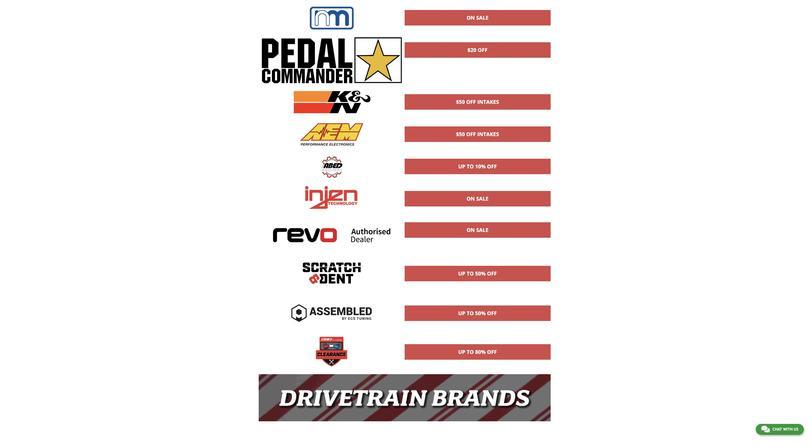 Task type: locate. For each thing, give the bounding box(es) containing it.
scratch & dent for 1st the up to 50% off link
[[467, 284, 489, 289]]

1 up from the top
[[459, 163, 466, 170]]

1 up to 50% off link from the top
[[405, 267, 551, 281]]

us
[[795, 428, 799, 433]]

2 intakes from the top
[[478, 131, 500, 138]]

0 vertical spatial up to 50% off
[[459, 271, 497, 278]]

scratch & dent
[[467, 284, 489, 289], [467, 324, 489, 328]]

scratch for second the up to 50% off link
[[467, 324, 478, 328]]

1 scratch from the top
[[467, 284, 478, 289]]

3 up from the top
[[459, 310, 466, 317]]

0 vertical spatial up to 50% off link
[[405, 267, 551, 281]]

zspec for up to 10% off link
[[470, 175, 486, 182]]

0 vertical spatial &
[[479, 284, 481, 289]]

dent
[[482, 284, 489, 289], [482, 324, 489, 328]]

1 vertical spatial 50%
[[476, 310, 486, 317]]

scratch
[[467, 284, 478, 289], [467, 324, 478, 328]]

3 on from the top
[[467, 227, 475, 234]]

1 50% from the top
[[476, 271, 486, 278]]

1 & from the top
[[479, 284, 481, 289]]

1 to from the top
[[467, 163, 474, 170]]

2 up from the top
[[459, 271, 466, 278]]

1 vertical spatial $50
[[456, 131, 465, 138]]

0 vertical spatial $50 off intakes link
[[405, 95, 551, 109]]

2 vertical spatial sale
[[477, 227, 489, 234]]

0 vertical spatial scratch & dent
[[467, 284, 489, 289]]

$50 off intakes link
[[405, 95, 551, 109], [405, 127, 551, 142]]

up to 50% off
[[459, 271, 497, 278], [459, 310, 497, 317]]

10%
[[476, 163, 486, 170]]

zspec
[[470, 26, 486, 33], [470, 58, 486, 65], [470, 110, 486, 117], [470, 142, 486, 150], [470, 175, 486, 182], [470, 207, 486, 214], [470, 238, 486, 246]]

1 vertical spatial up to 50% off link
[[405, 306, 551, 321]]

1 intakes from the top
[[478, 98, 500, 106]]

zspec for third on sale link
[[470, 238, 486, 246]]

1 $50 off intakes from the top
[[456, 98, 500, 106]]

intakes for second $50 off intakes link from the top of the page
[[478, 131, 500, 138]]

chat with us
[[773, 428, 799, 433]]

0 vertical spatial $50
[[456, 98, 465, 106]]

0 vertical spatial on
[[467, 14, 475, 21]]

2 up to 50% off from the top
[[459, 310, 497, 317]]

on sale
[[467, 14, 489, 21], [467, 195, 489, 203], [467, 227, 489, 234]]

on sale link
[[405, 10, 551, 25], [405, 192, 551, 206], [405, 223, 551, 238]]

0 vertical spatial 50%
[[476, 271, 486, 278]]

2 vertical spatial on
[[467, 227, 475, 234]]

up to 10% off
[[459, 163, 497, 170]]

1 vertical spatial on sale link
[[405, 192, 551, 206]]

intakes
[[478, 98, 500, 106], [478, 131, 500, 138]]

2 scratch & dent from the top
[[467, 324, 489, 328]]

2 vertical spatial on sale
[[467, 227, 489, 234]]

2 zspec from the top
[[470, 58, 486, 65]]

3 on sale from the top
[[467, 227, 489, 234]]

up for second the up to 50% off link
[[459, 310, 466, 317]]

to for up to 10% off link
[[467, 163, 474, 170]]

up inside up to 80% off link
[[459, 349, 466, 356]]

&
[[479, 284, 481, 289], [479, 324, 481, 328]]

1 on sale from the top
[[467, 14, 489, 21]]

1 vertical spatial $50 off intakes
[[456, 131, 500, 138]]

80%
[[476, 349, 486, 356]]

50% for second the up to 50% off link
[[476, 310, 486, 317]]

off
[[478, 47, 488, 54], [467, 98, 477, 106], [467, 131, 477, 138], [488, 163, 497, 170], [488, 271, 497, 278], [488, 310, 497, 317], [488, 349, 497, 356]]

up
[[459, 163, 466, 170], [459, 271, 466, 278], [459, 310, 466, 317], [459, 349, 466, 356]]

on
[[467, 14, 475, 21], [467, 195, 475, 203], [467, 227, 475, 234]]

1 sale from the top
[[477, 14, 489, 21]]

0 vertical spatial on sale link
[[405, 10, 551, 25]]

1 vertical spatial on
[[467, 195, 475, 203]]

up inside up to 10% off link
[[459, 163, 466, 170]]

1 vertical spatial on sale
[[467, 195, 489, 203]]

scratch & dent for second the up to 50% off link
[[467, 324, 489, 328]]

1 vertical spatial &
[[479, 324, 481, 328]]

1 $50 from the top
[[456, 98, 465, 106]]

to
[[467, 163, 474, 170], [467, 271, 474, 278], [467, 310, 474, 317], [467, 349, 474, 356]]

1 vertical spatial up to 50% off
[[459, 310, 497, 317]]

chat
[[773, 428, 783, 433]]

7 zspec from the top
[[470, 238, 486, 246]]

2 & from the top
[[479, 324, 481, 328]]

2 to from the top
[[467, 271, 474, 278]]

$50 off intakes
[[456, 98, 500, 106], [456, 131, 500, 138]]

up to 80% off link
[[405, 345, 551, 360]]

up to 80% off
[[459, 349, 497, 356]]

4 up from the top
[[459, 349, 466, 356]]

0 vertical spatial on sale
[[467, 14, 489, 21]]

1 scratch & dent from the top
[[467, 284, 489, 289]]

sale
[[477, 14, 489, 21], [477, 195, 489, 203], [477, 227, 489, 234]]

3 zspec from the top
[[470, 110, 486, 117]]

2 vertical spatial on sale link
[[405, 223, 551, 238]]

up for up to 80% off link
[[459, 349, 466, 356]]

0 vertical spatial sale
[[477, 14, 489, 21]]

0 vertical spatial dent
[[482, 284, 489, 289]]

$20
[[468, 47, 477, 54]]

2 dent from the top
[[482, 324, 489, 328]]

2 on sale link from the top
[[405, 192, 551, 206]]

0 vertical spatial intakes
[[478, 98, 500, 106]]

with
[[784, 428, 793, 433]]

1 dent from the top
[[482, 284, 489, 289]]

1 vertical spatial scratch & dent
[[467, 324, 489, 328]]

50%
[[476, 271, 486, 278], [476, 310, 486, 317]]

1 up to 50% off from the top
[[459, 271, 497, 278]]

1 vertical spatial intakes
[[478, 131, 500, 138]]

0 vertical spatial scratch
[[467, 284, 478, 289]]

4 to from the top
[[467, 349, 474, 356]]

$20 off
[[468, 47, 488, 54]]

5 zspec from the top
[[470, 175, 486, 182]]

2 50% from the top
[[476, 310, 486, 317]]

1 vertical spatial sale
[[477, 195, 489, 203]]

1 on from the top
[[467, 14, 475, 21]]

3 to from the top
[[467, 310, 474, 317]]

2 scratch from the top
[[467, 324, 478, 328]]

1 vertical spatial scratch
[[467, 324, 478, 328]]

1 vertical spatial dent
[[482, 324, 489, 328]]

1 vertical spatial $50 off intakes link
[[405, 127, 551, 142]]

2 up to 50% off link from the top
[[405, 306, 551, 321]]

up to 50% off link
[[405, 267, 551, 281], [405, 306, 551, 321]]

4 zspec from the top
[[470, 142, 486, 150]]

$50
[[456, 98, 465, 106], [456, 131, 465, 138]]

0 vertical spatial $50 off intakes
[[456, 98, 500, 106]]



Task type: vqa. For each thing, say whether or not it's contained in the screenshot.


Task type: describe. For each thing, give the bounding box(es) containing it.
1 $50 off intakes link from the top
[[405, 95, 551, 109]]

6 zspec from the top
[[470, 207, 486, 214]]

comments image
[[762, 426, 771, 434]]

to for second the up to 50% off link
[[467, 310, 474, 317]]

1 on sale link from the top
[[405, 10, 551, 25]]

chat with us link
[[756, 425, 805, 436]]

up to 50% off for second the up to 50% off link
[[459, 310, 497, 317]]

$20 off link
[[405, 43, 551, 58]]

50% for 1st the up to 50% off link
[[476, 271, 486, 278]]

& for 1st the up to 50% off link
[[479, 284, 481, 289]]

up to 10% off link
[[405, 159, 551, 174]]

3 sale from the top
[[477, 227, 489, 234]]

2 $50 off intakes from the top
[[456, 131, 500, 138]]

zspec for second $50 off intakes link from the bottom of the page
[[470, 110, 486, 117]]

up for up to 10% off link
[[459, 163, 466, 170]]

to for up to 80% off link
[[467, 349, 474, 356]]

scratch for 1st the up to 50% off link
[[467, 284, 478, 289]]

up for 1st the up to 50% off link
[[459, 271, 466, 278]]

2 on sale from the top
[[467, 195, 489, 203]]

2 on from the top
[[467, 195, 475, 203]]

zspec for the $20 off link at the right of page
[[470, 58, 486, 65]]

& for second the up to 50% off link
[[479, 324, 481, 328]]

intakes for second $50 off intakes link from the bottom of the page
[[478, 98, 500, 106]]

3 on sale link from the top
[[405, 223, 551, 238]]

2 $50 from the top
[[456, 131, 465, 138]]

2 $50 off intakes link from the top
[[405, 127, 551, 142]]

1 zspec from the top
[[470, 26, 486, 33]]

up to 50% off for 1st the up to 50% off link
[[459, 271, 497, 278]]

2 sale from the top
[[477, 195, 489, 203]]

zspec for second $50 off intakes link from the top of the page
[[470, 142, 486, 150]]

dent for 1st the up to 50% off link
[[482, 284, 489, 289]]

dent for second the up to 50% off link
[[482, 324, 489, 328]]

to for 1st the up to 50% off link
[[467, 271, 474, 278]]



